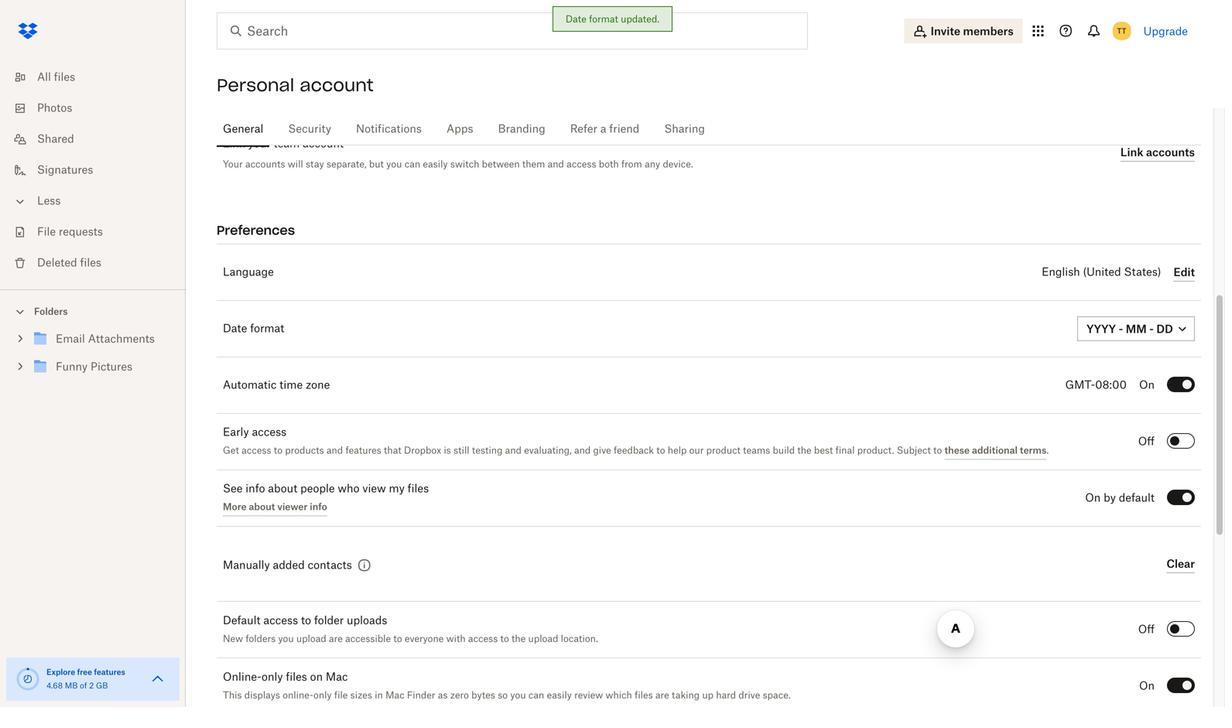 Task type: describe. For each thing, give the bounding box(es) containing it.
2 - from the left
[[1150, 322, 1154, 336]]

still
[[454, 447, 470, 456]]

invite
[[931, 24, 961, 38]]

location.
[[561, 635, 598, 645]]

yyyy
[[1087, 322, 1116, 336]]

all files link
[[12, 62, 186, 93]]

features inside get access to products and features that dropbox is still testing and evaluating, and give feedback to help our product teams build the best final product. subject to these additional terms .
[[346, 447, 382, 456]]

zone
[[306, 380, 330, 391]]

which
[[606, 692, 632, 701]]

attachments
[[88, 334, 155, 345]]

branding
[[498, 124, 546, 135]]

general tab
[[217, 111, 270, 148]]

.
[[1047, 447, 1049, 456]]

between
[[482, 158, 520, 170]]

email
[[56, 334, 85, 345]]

list containing all files
[[0, 53, 186, 290]]

early
[[223, 427, 249, 438]]

stay
[[306, 158, 324, 170]]

free
[[77, 668, 92, 677]]

to left products
[[274, 447, 283, 456]]

accounts for your
[[245, 158, 285, 170]]

1 horizontal spatial only
[[314, 692, 332, 701]]

2
[[89, 683, 94, 691]]

folders button
[[0, 300, 186, 322]]

refer
[[570, 124, 598, 135]]

with
[[446, 635, 466, 645]]

time
[[280, 380, 303, 391]]

this
[[223, 692, 242, 701]]

that
[[384, 447, 402, 456]]

0 horizontal spatial info
[[246, 484, 265, 495]]

default
[[1119, 493, 1155, 504]]

manually
[[223, 561, 270, 571]]

your
[[223, 158, 243, 170]]

files up the 'online-'
[[286, 672, 307, 683]]

and right the testing
[[505, 447, 522, 456]]

1 horizontal spatial are
[[656, 692, 669, 701]]

and left give
[[574, 447, 591, 456]]

to left these on the right of the page
[[934, 447, 942, 456]]

contacts
[[308, 561, 352, 571]]

(united
[[1083, 267, 1122, 278]]

upgrade
[[1144, 24, 1188, 38]]

email attachments
[[56, 334, 155, 345]]

link accounts
[[1121, 146, 1195, 159]]

more about viewer info button
[[223, 498, 327, 517]]

0 horizontal spatial are
[[329, 635, 343, 645]]

1 horizontal spatial info
[[310, 501, 327, 513]]

file requests
[[37, 227, 103, 238]]

0 vertical spatial mac
[[326, 672, 348, 683]]

files inside "see info about people who view my files more about viewer info"
[[408, 484, 429, 495]]

to right the with
[[501, 635, 509, 645]]

these additional terms button
[[945, 441, 1047, 460]]

device.
[[663, 158, 693, 170]]

0 horizontal spatial easily
[[423, 158, 448, 170]]

general
[[223, 124, 263, 135]]

yyyy - mm - dd button
[[1078, 317, 1195, 341]]

online-only files on mac
[[223, 672, 348, 683]]

edit
[[1174, 266, 1195, 279]]

automatic time zone
[[223, 380, 330, 391]]

our
[[689, 447, 704, 456]]

sizes
[[350, 692, 372, 701]]

best
[[814, 447, 833, 456]]

viewer
[[277, 501, 308, 513]]

link for link accounts
[[1121, 146, 1144, 159]]

up
[[702, 692, 714, 701]]

yyyy - mm - dd
[[1087, 322, 1174, 336]]

2 horizontal spatial you
[[510, 692, 526, 701]]

date format updated.
[[566, 13, 660, 25]]

deleted files
[[37, 258, 101, 269]]

see
[[223, 484, 243, 495]]

everyone
[[405, 635, 444, 645]]

default
[[223, 616, 261, 627]]

1 horizontal spatial you
[[386, 158, 402, 170]]

english (united states)
[[1042, 267, 1162, 278]]

people
[[300, 484, 335, 495]]

1 vertical spatial easily
[[547, 692, 572, 701]]

separate,
[[327, 158, 367, 170]]

gmt-
[[1066, 380, 1096, 391]]

view
[[363, 484, 386, 495]]

bytes
[[472, 692, 495, 701]]

clear button
[[1167, 555, 1195, 574]]

file
[[334, 692, 348, 701]]

product
[[707, 447, 741, 456]]

get
[[223, 447, 239, 456]]

your
[[248, 139, 271, 149]]

notifications tab
[[350, 111, 428, 148]]

apps
[[447, 124, 473, 135]]

1 - from the left
[[1119, 322, 1124, 336]]

to left everyone
[[394, 635, 402, 645]]

date for date format updated.
[[566, 13, 587, 25]]

of
[[80, 683, 87, 691]]

upgrade link
[[1144, 24, 1188, 38]]

1 upload from the left
[[296, 635, 327, 645]]

will
[[288, 158, 303, 170]]

access left both
[[567, 158, 596, 170]]

mm
[[1126, 322, 1147, 336]]

refer a friend
[[570, 124, 640, 135]]

off for default access to folder uploads
[[1139, 625, 1155, 636]]

quota usage element
[[15, 667, 40, 692]]

them
[[522, 158, 545, 170]]

team
[[274, 139, 300, 149]]

4.68
[[46, 683, 63, 691]]

access for early access
[[252, 427, 287, 438]]

taking
[[672, 692, 700, 701]]

build
[[773, 447, 795, 456]]

your accounts will stay separate, but you can easily switch between them and access both from any device.
[[223, 158, 693, 170]]

0 vertical spatial on
[[1140, 380, 1155, 391]]

dropbox
[[404, 447, 441, 456]]

folder
[[314, 616, 344, 627]]



Task type: vqa. For each thing, say whether or not it's contained in the screenshot.
free
yes



Task type: locate. For each thing, give the bounding box(es) containing it.
manually added contacts
[[223, 561, 352, 571]]

access inside get access to products and features that dropbox is still testing and evaluating, and give feedback to help our product teams build the best final product. subject to these additional terms .
[[242, 447, 271, 456]]

online-
[[223, 672, 262, 683]]

you right folders
[[278, 635, 294, 645]]

about
[[268, 484, 298, 495], [249, 501, 275, 513]]

0 horizontal spatial upload
[[296, 635, 327, 645]]

tab list containing general
[[217, 108, 1202, 148]]

file requests link
[[12, 217, 186, 248]]

testing
[[472, 447, 503, 456]]

teams
[[743, 447, 770, 456]]

0 horizontal spatial format
[[250, 324, 284, 334]]

08:00
[[1096, 380, 1127, 391]]

drive
[[739, 692, 760, 701]]

0 vertical spatial you
[[386, 158, 402, 170]]

signatures
[[37, 165, 93, 176]]

is
[[444, 447, 451, 456]]

see info about people who view my files more about viewer info
[[223, 484, 429, 513]]

uploads
[[347, 616, 387, 627]]

0 vertical spatial only
[[262, 672, 283, 683]]

tt
[[1118, 26, 1127, 36]]

date for date format
[[223, 324, 247, 334]]

1 vertical spatial are
[[656, 692, 669, 701]]

Search text field
[[247, 22, 776, 40]]

only
[[262, 672, 283, 683], [314, 692, 332, 701]]

access for default access to folder uploads
[[264, 616, 298, 627]]

features up gb
[[94, 668, 125, 677]]

mb
[[65, 683, 78, 691]]

added
[[273, 561, 305, 571]]

the inside get access to products and features that dropbox is still testing and evaluating, and give feedback to help our product teams build the best final product. subject to these additional terms .
[[798, 447, 812, 456]]

0 vertical spatial are
[[329, 635, 343, 645]]

gmt-08:00
[[1066, 380, 1127, 391]]

and right them
[[548, 158, 564, 170]]

are down 'folder'
[[329, 635, 343, 645]]

1 vertical spatial the
[[512, 635, 526, 645]]

1 vertical spatial info
[[310, 501, 327, 513]]

account down security in the left top of the page
[[303, 139, 344, 149]]

review
[[575, 692, 603, 701]]

easily left review
[[547, 692, 572, 701]]

0 vertical spatial about
[[268, 484, 298, 495]]

dropbox image
[[12, 15, 43, 46]]

1 horizontal spatial easily
[[547, 692, 572, 701]]

file
[[37, 227, 56, 238]]

1 horizontal spatial can
[[529, 692, 545, 701]]

additional
[[972, 445, 1018, 456]]

language
[[223, 267, 274, 278]]

date left updated.
[[566, 13, 587, 25]]

accessible
[[345, 635, 391, 645]]

can right so
[[529, 692, 545, 701]]

0 horizontal spatial link
[[223, 139, 245, 149]]

less
[[37, 196, 61, 207]]

1 horizontal spatial date
[[566, 13, 587, 25]]

1 horizontal spatial the
[[798, 447, 812, 456]]

0 vertical spatial the
[[798, 447, 812, 456]]

1 horizontal spatial mac
[[386, 692, 405, 701]]

format for date format updated.
[[589, 13, 618, 25]]

deleted
[[37, 258, 77, 269]]

2 vertical spatial you
[[510, 692, 526, 701]]

group
[[0, 322, 186, 393]]

off for early access
[[1139, 437, 1155, 447]]

0 vertical spatial can
[[405, 158, 420, 170]]

requests
[[59, 227, 103, 238]]

0 vertical spatial date
[[566, 13, 587, 25]]

0 horizontal spatial the
[[512, 635, 526, 645]]

info down people
[[310, 501, 327, 513]]

dd
[[1157, 322, 1174, 336]]

products
[[285, 447, 324, 456]]

tab list
[[217, 108, 1202, 148]]

1 horizontal spatial accounts
[[1147, 146, 1195, 159]]

1 vertical spatial about
[[249, 501, 275, 513]]

only up displays
[[262, 672, 283, 683]]

1 vertical spatial format
[[250, 324, 284, 334]]

0 vertical spatial easily
[[423, 158, 448, 170]]

0 vertical spatial format
[[589, 13, 618, 25]]

branding tab
[[492, 111, 552, 148]]

subject
[[897, 447, 931, 456]]

apps tab
[[440, 111, 480, 148]]

access for get access to products and features that dropbox is still testing and evaluating, and give feedback to help our product teams build the best final product. subject to these additional terms .
[[242, 447, 271, 456]]

are
[[329, 635, 343, 645], [656, 692, 669, 701]]

are left taking
[[656, 692, 669, 701]]

less image
[[12, 194, 28, 209]]

invite members
[[931, 24, 1014, 38]]

0 horizontal spatial accounts
[[245, 158, 285, 170]]

0 vertical spatial off
[[1139, 437, 1155, 447]]

list
[[0, 53, 186, 290]]

features inside explore free features 4.68 mb of 2 gb
[[94, 668, 125, 677]]

help
[[668, 447, 687, 456]]

0 horizontal spatial features
[[94, 668, 125, 677]]

upload left location.
[[528, 635, 559, 645]]

product.
[[858, 447, 895, 456]]

1 vertical spatial only
[[314, 692, 332, 701]]

mac up file
[[326, 672, 348, 683]]

upload down default access to folder uploads
[[296, 635, 327, 645]]

accounts for link
[[1147, 146, 1195, 159]]

1 vertical spatial can
[[529, 692, 545, 701]]

and right products
[[327, 447, 343, 456]]

access right the with
[[468, 635, 498, 645]]

about up the more about viewer info "button"
[[268, 484, 298, 495]]

zero
[[450, 692, 469, 701]]

the left best
[[798, 447, 812, 456]]

0 horizontal spatial mac
[[326, 672, 348, 683]]

features left that
[[346, 447, 382, 456]]

link accounts button
[[1121, 143, 1195, 162]]

group containing email attachments
[[0, 322, 186, 393]]

displays
[[244, 692, 280, 701]]

files right all at the left
[[54, 72, 75, 83]]

sharing tab
[[658, 111, 711, 148]]

1 vertical spatial date
[[223, 324, 247, 334]]

on by default
[[1086, 493, 1155, 504]]

1 horizontal spatial features
[[346, 447, 382, 456]]

1 off from the top
[[1139, 437, 1155, 447]]

can right but
[[405, 158, 420, 170]]

accounts inside button
[[1147, 146, 1195, 159]]

you right but
[[386, 158, 402, 170]]

by
[[1104, 493, 1116, 504]]

updated.
[[621, 13, 660, 25]]

0 vertical spatial account
[[300, 74, 374, 96]]

2 upload from the left
[[528, 635, 559, 645]]

format left updated.
[[589, 13, 618, 25]]

files right which
[[635, 692, 653, 701]]

refer a friend tab
[[564, 111, 646, 148]]

format up automatic time zone
[[250, 324, 284, 334]]

format
[[589, 13, 618, 25], [250, 324, 284, 334]]

1 vertical spatial off
[[1139, 625, 1155, 636]]

- left dd
[[1150, 322, 1154, 336]]

feedback
[[614, 447, 654, 456]]

1 vertical spatial you
[[278, 635, 294, 645]]

access down early access
[[242, 447, 271, 456]]

account up security tab
[[300, 74, 374, 96]]

on
[[1140, 380, 1155, 391], [1086, 493, 1101, 504], [1140, 681, 1155, 692]]

both
[[599, 158, 619, 170]]

space.
[[763, 692, 791, 701]]

0 horizontal spatial can
[[405, 158, 420, 170]]

0 vertical spatial info
[[246, 484, 265, 495]]

my
[[389, 484, 405, 495]]

funny pictures
[[56, 362, 132, 373]]

who
[[338, 484, 360, 495]]

evaluating,
[[524, 447, 572, 456]]

0 horizontal spatial only
[[262, 672, 283, 683]]

info right see
[[246, 484, 265, 495]]

notifications
[[356, 124, 422, 135]]

but
[[369, 158, 384, 170]]

1 vertical spatial on
[[1086, 493, 1101, 504]]

any
[[645, 158, 661, 170]]

new folders you upload are accessible to everyone with access to the upload location.
[[223, 635, 598, 645]]

shared link
[[12, 124, 186, 155]]

0 horizontal spatial date
[[223, 324, 247, 334]]

to left "help"
[[657, 447, 665, 456]]

signatures link
[[12, 155, 186, 186]]

these
[[945, 445, 970, 456]]

files down file requests "link"
[[80, 258, 101, 269]]

- left mm
[[1119, 322, 1124, 336]]

0 vertical spatial features
[[346, 447, 382, 456]]

1 horizontal spatial upload
[[528, 635, 559, 645]]

mac
[[326, 672, 348, 683], [386, 692, 405, 701]]

files right my
[[408, 484, 429, 495]]

1 vertical spatial account
[[303, 139, 344, 149]]

all files
[[37, 72, 75, 83]]

access up folders
[[264, 616, 298, 627]]

1 horizontal spatial -
[[1150, 322, 1154, 336]]

about right more
[[249, 501, 275, 513]]

1 horizontal spatial link
[[1121, 146, 1144, 159]]

2 vertical spatial on
[[1140, 681, 1155, 692]]

can
[[405, 158, 420, 170], [529, 692, 545, 701]]

in
[[375, 692, 383, 701]]

switch
[[451, 158, 480, 170]]

easily left switch on the top
[[423, 158, 448, 170]]

2 off from the top
[[1139, 625, 1155, 636]]

email attachments link
[[31, 329, 173, 350]]

1 vertical spatial mac
[[386, 692, 405, 701]]

you right so
[[510, 692, 526, 701]]

finder
[[407, 692, 435, 701]]

1 horizontal spatial format
[[589, 13, 618, 25]]

only left file
[[314, 692, 332, 701]]

as
[[438, 692, 448, 701]]

sharing
[[665, 124, 705, 135]]

0 horizontal spatial you
[[278, 635, 294, 645]]

mac right the in
[[386, 692, 405, 701]]

the up 'this displays online-only file sizes in mac finder as zero bytes so you can easily review which files are taking up hard drive space.'
[[512, 635, 526, 645]]

access
[[567, 158, 596, 170], [252, 427, 287, 438], [242, 447, 271, 456], [264, 616, 298, 627], [468, 635, 498, 645]]

explore
[[46, 668, 75, 677]]

1 vertical spatial features
[[94, 668, 125, 677]]

0 horizontal spatial -
[[1119, 322, 1124, 336]]

deleted files link
[[12, 248, 186, 279]]

folders
[[246, 635, 276, 645]]

link inside button
[[1121, 146, 1144, 159]]

format for date format
[[250, 324, 284, 334]]

info
[[246, 484, 265, 495], [310, 501, 327, 513]]

english
[[1042, 267, 1080, 278]]

security tab
[[282, 111, 338, 148]]

link for link your team account
[[223, 139, 245, 149]]

funny
[[56, 362, 88, 373]]

online-
[[283, 692, 314, 701]]

access right early
[[252, 427, 287, 438]]

date
[[566, 13, 587, 25], [223, 324, 247, 334]]

to left 'folder'
[[301, 616, 311, 627]]

date down language
[[223, 324, 247, 334]]



